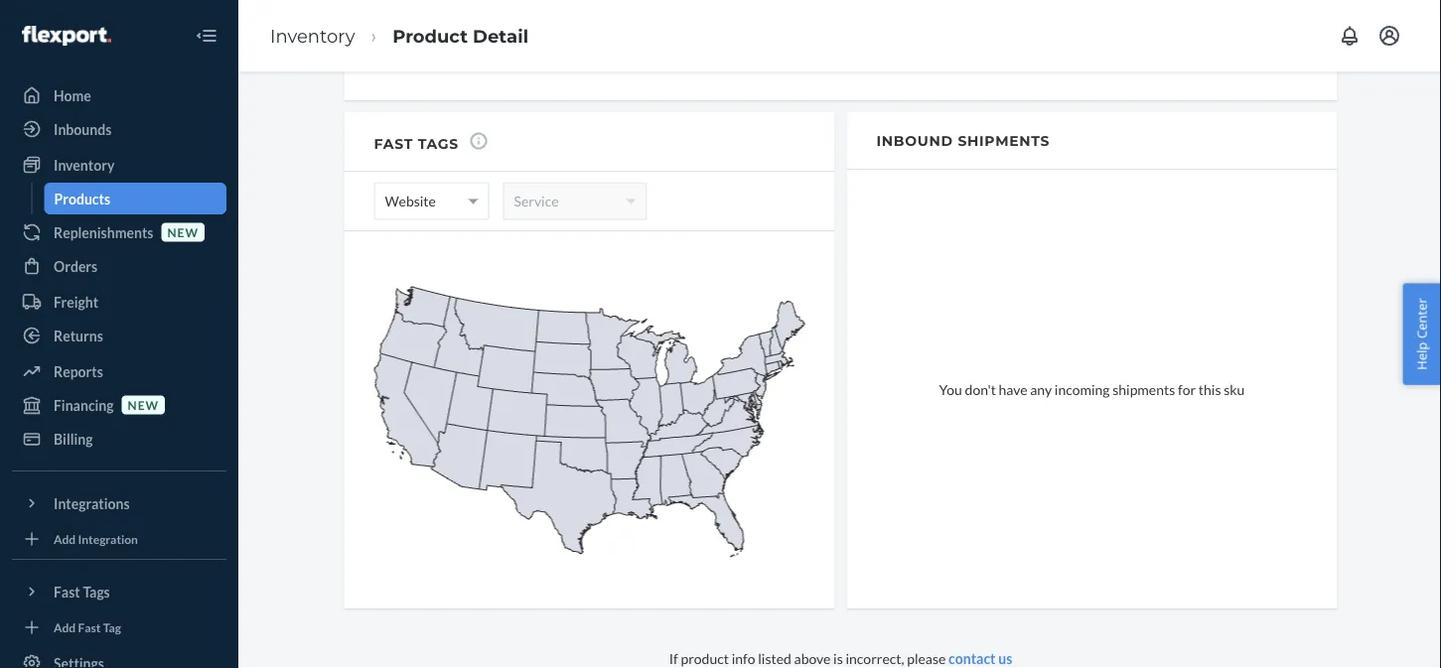 Task type: describe. For each thing, give the bounding box(es) containing it.
home link
[[12, 79, 226, 111]]

new for financing
[[128, 398, 159, 412]]

you
[[939, 381, 962, 398]]

home
[[54, 87, 91, 104]]

open account menu image
[[1378, 24, 1401, 48]]

products
[[54, 190, 110, 207]]

1 horizontal spatial fast tags
[[374, 135, 459, 152]]

breadcrumbs navigation
[[254, 7, 544, 65]]

1 vertical spatial inventory
[[54, 156, 115, 173]]

help center button
[[1403, 283, 1441, 385]]

info
[[732, 650, 755, 667]]

0 vertical spatial tags
[[418, 135, 459, 152]]

product
[[681, 650, 729, 667]]

orders
[[54, 258, 98, 275]]

new for replenishments
[[167, 225, 199, 239]]

tags inside dropdown button
[[83, 583, 110, 600]]

fast tags inside fast tags dropdown button
[[54, 583, 110, 600]]

inbound shipments
[[876, 132, 1050, 149]]

fast tags button
[[12, 576, 226, 608]]

inventory inside breadcrumbs navigation
[[270, 25, 355, 47]]

center
[[1413, 298, 1431, 339]]

1 vertical spatial inventory link
[[12, 149, 226, 181]]

orders link
[[12, 250, 226, 282]]

add integration
[[54, 532, 138, 546]]

products link
[[44, 183, 226, 215]]

integrations button
[[12, 488, 226, 519]]

flexport logo image
[[22, 26, 111, 46]]

inbounds link
[[12, 113, 226, 145]]

billing link
[[12, 423, 226, 455]]

detail
[[473, 25, 528, 47]]

replenishments
[[54, 224, 153, 241]]

shipments
[[1113, 381, 1175, 398]]

add fast tag link
[[12, 616, 226, 640]]

integrations
[[54, 495, 130, 512]]

2 vertical spatial fast
[[78, 620, 101, 635]]

shipments
[[958, 132, 1050, 149]]

freight
[[54, 293, 98, 310]]

add integration link
[[12, 527, 226, 551]]

add for add fast tag
[[54, 620, 76, 635]]

billing
[[54, 431, 93, 447]]

above
[[794, 650, 831, 667]]

have
[[999, 381, 1027, 398]]



Task type: vqa. For each thing, say whether or not it's contained in the screenshot.
- for Inbounds - Packages
no



Task type: locate. For each thing, give the bounding box(es) containing it.
fast tags up add fast tag
[[54, 583, 110, 600]]

tags up add fast tag
[[83, 583, 110, 600]]

1 horizontal spatial inventory link
[[270, 25, 355, 47]]

0 vertical spatial inventory link
[[270, 25, 355, 47]]

0 horizontal spatial tags
[[83, 583, 110, 600]]

0 vertical spatial new
[[167, 225, 199, 239]]

inventory
[[270, 25, 355, 47], [54, 156, 115, 173]]

help
[[1413, 342, 1431, 370]]

sku
[[1224, 381, 1245, 398]]

contact
[[949, 650, 996, 667]]

fast
[[374, 135, 413, 152], [54, 583, 80, 600], [78, 620, 101, 635]]

fast tags
[[374, 135, 459, 152], [54, 583, 110, 600]]

please
[[907, 650, 946, 667]]

incorrect,
[[846, 650, 904, 667]]

1 horizontal spatial new
[[167, 225, 199, 239]]

add
[[54, 532, 76, 546], [54, 620, 76, 635]]

1 add from the top
[[54, 532, 76, 546]]

if product info listed above is incorrect, please contact us
[[669, 650, 1012, 667]]

1 vertical spatial new
[[128, 398, 159, 412]]

reports
[[54, 363, 103, 380]]

don't
[[965, 381, 996, 398]]

new
[[167, 225, 199, 239], [128, 398, 159, 412]]

listed
[[758, 650, 791, 667]]

inbounds
[[54, 121, 112, 138]]

tags
[[418, 135, 459, 152], [83, 583, 110, 600]]

new down the products link
[[167, 225, 199, 239]]

tag
[[103, 620, 121, 635]]

any
[[1030, 381, 1052, 398]]

1 vertical spatial tags
[[83, 583, 110, 600]]

0 horizontal spatial inventory
[[54, 156, 115, 173]]

0 horizontal spatial fast tags
[[54, 583, 110, 600]]

1 vertical spatial add
[[54, 620, 76, 635]]

add left tag
[[54, 620, 76, 635]]

add left integration
[[54, 532, 76, 546]]

1 vertical spatial fast tags
[[54, 583, 110, 600]]

new down 'reports' link
[[128, 398, 159, 412]]

1 horizontal spatial inventory
[[270, 25, 355, 47]]

contact us button
[[949, 649, 1012, 668]]

0 horizontal spatial new
[[128, 398, 159, 412]]

help center
[[1413, 298, 1431, 370]]

fast up add fast tag
[[54, 583, 80, 600]]

fast left tag
[[78, 620, 101, 635]]

close navigation image
[[195, 24, 218, 48]]

0 vertical spatial inventory
[[270, 25, 355, 47]]

product detail
[[392, 25, 528, 47]]

returns
[[54, 327, 103, 344]]

website
[[385, 193, 436, 210]]

1 vertical spatial fast
[[54, 583, 80, 600]]

returns link
[[12, 320, 226, 352]]

fast tags up the website
[[374, 135, 459, 152]]

freight link
[[12, 286, 226, 318]]

fast inside dropdown button
[[54, 583, 80, 600]]

us
[[998, 650, 1012, 667]]

inventory link inside breadcrumbs navigation
[[270, 25, 355, 47]]

0 vertical spatial fast tags
[[374, 135, 459, 152]]

1 horizontal spatial tags
[[418, 135, 459, 152]]

this
[[1199, 381, 1221, 398]]

tags up the website
[[418, 135, 459, 152]]

service
[[514, 193, 559, 210]]

fast up the website
[[374, 135, 413, 152]]

product detail link
[[392, 25, 528, 47]]

if
[[669, 650, 678, 667]]

for
[[1178, 381, 1196, 398]]

add fast tag
[[54, 620, 121, 635]]

inbound
[[876, 132, 953, 149]]

website option
[[385, 184, 436, 218]]

inventory link
[[270, 25, 355, 47], [12, 149, 226, 181]]

0 horizontal spatial inventory link
[[12, 149, 226, 181]]

add for add integration
[[54, 532, 76, 546]]

2 add from the top
[[54, 620, 76, 635]]

open notifications image
[[1338, 24, 1362, 48]]

product
[[392, 25, 468, 47]]

0 vertical spatial fast
[[374, 135, 413, 152]]

integration
[[78, 532, 138, 546]]

0 vertical spatial add
[[54, 532, 76, 546]]

incoming
[[1055, 381, 1110, 398]]

reports link
[[12, 356, 226, 387]]

financing
[[54, 397, 114, 414]]

is
[[833, 650, 843, 667]]

you don't have any incoming shipments for this sku
[[939, 381, 1245, 398]]



